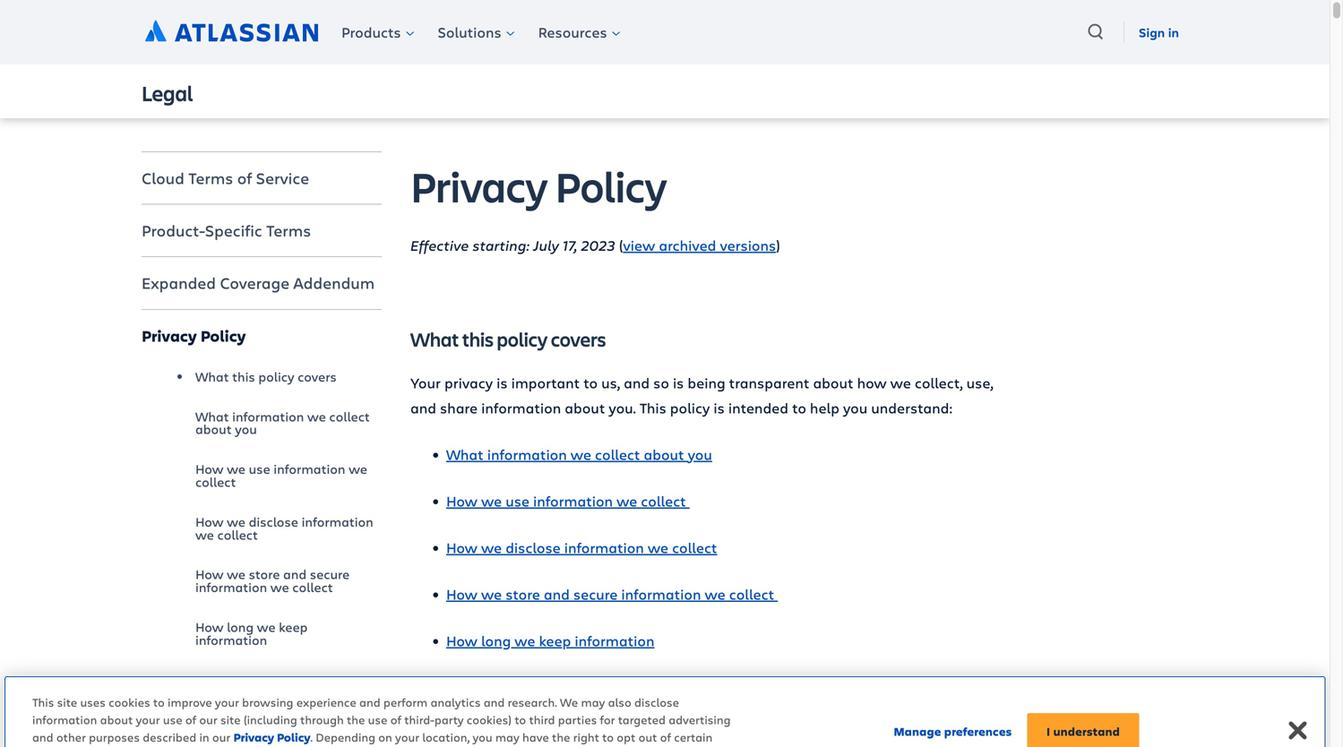 Task type: describe. For each thing, give the bounding box(es) containing it.
disclose for right the how we disclose information we collect link
[[506, 538, 561, 557]]

have
[[522, 719, 549, 734]]

starting:
[[473, 236, 530, 255]]

click
[[490, 737, 514, 747]]

being
[[688, 373, 726, 392]]

1 vertical spatial terms
[[266, 220, 311, 241]]

information inside how we transfer information we collect internationally
[[300, 724, 372, 741]]

your
[[410, 373, 441, 392]]

0 vertical spatial privacy policy link
[[142, 314, 382, 357]]

right
[[573, 719, 599, 734]]

transparent
[[729, 373, 810, 392]]

expanded
[[142, 273, 216, 294]]

0 horizontal spatial how to access and control your information
[[195, 671, 357, 701]]

analytics
[[431, 684, 481, 699]]

about inside 'this site uses cookies to improve your browsing experience and perform analytics and research. we may also disclose information about your use of our site (including through the use of third-party cookies) to third parties for targeted advertising and other purposes described in our'
[[100, 701, 133, 717]]

service
[[256, 168, 309, 189]]

share
[[440, 398, 478, 417]]

0 horizontal spatial how we transfer information we collect internationally link
[[195, 713, 382, 747]]

privacy policy link inside the privacy alert dialog
[[233, 719, 310, 735]]

experience
[[296, 684, 356, 699]]

how we store and secure information we collect for how we store and secure information we collect link to the right
[[446, 585, 778, 604]]

0 vertical spatial privacy policy
[[410, 158, 667, 215]]

change
[[350, 737, 390, 747]]

sign in
[[1139, 24, 1179, 41]]

1 vertical spatial privacy policy
[[142, 325, 246, 346]]

products
[[341, 22, 401, 42]]

(
[[619, 236, 623, 255]]

view archived versions link
[[623, 236, 776, 255]]

)
[[776, 236, 780, 255]]

1 horizontal spatial internationally
[[719, 724, 819, 744]]

0 horizontal spatial internationally
[[261, 737, 351, 747]]

cloud terms of service
[[142, 168, 309, 189]]

cookies
[[109, 684, 150, 699]]

products link
[[329, 19, 423, 45]]

opt-
[[291, 737, 314, 747]]

0 horizontal spatial how to access and control your information link
[[195, 660, 382, 713]]

1 horizontal spatial access
[[499, 678, 545, 697]]

information inside how long we keep information
[[195, 631, 267, 649]]

legal
[[142, 79, 193, 107]]

0 vertical spatial this
[[462, 326, 494, 352]]

1 horizontal spatial how we disclose information we collect link
[[446, 538, 717, 557]]

. depending on your location, you may have the right to opt out of certain disclosures of data for targeted advertising. to opt-out or change your preferences, click on "manage preferences" and follo
[[32, 719, 717, 747]]

1 horizontal spatial how long we keep information link
[[446, 631, 655, 650]]

0 horizontal spatial how we store and secure information we collect link
[[195, 555, 382, 608]]

expanded coverage addendum link
[[142, 262, 382, 305]]

you.
[[609, 398, 636, 417]]

0 horizontal spatial long
[[227, 618, 254, 636]]

how
[[857, 373, 887, 392]]

for inside . depending on your location, you may have the right to opt out of certain disclosures of data for targeted advertising. to opt-out or change your preferences, click on "manage preferences" and follo
[[140, 737, 155, 747]]

the inside 'this site uses cookies to improve your browsing experience and perform analytics and research. we may also disclose information about your use of our site (including through the use of third-party cookies) to third parties for targeted advertising and other purposes described in our'
[[347, 701, 365, 717]]

0 horizontal spatial how we transfer information we collect internationally
[[195, 724, 372, 747]]

i understand
[[1047, 713, 1120, 729]]

1 horizontal spatial how to access and control your information
[[446, 678, 746, 697]]

understand:
[[871, 398, 953, 417]]

control for 'how to access and control your information' link to the right
[[578, 678, 626, 697]]

1 horizontal spatial how we transfer information we collect internationally
[[446, 724, 823, 744]]

product-
[[142, 220, 205, 241]]

location,
[[422, 719, 470, 734]]

your right the 'change'
[[393, 737, 417, 747]]

archived
[[659, 236, 716, 255]]

policy inside what this policy covers link
[[258, 368, 294, 385]]

purposes
[[89, 719, 140, 734]]

resources
[[538, 22, 607, 42]]

depending
[[316, 719, 375, 734]]

to
[[276, 737, 288, 747]]

solutions link
[[425, 19, 524, 45]]

control for 'how to access and control your information' link to the left
[[314, 671, 357, 688]]

we inside how long we keep information
[[257, 618, 276, 636]]

0 horizontal spatial is
[[497, 373, 508, 392]]

0 horizontal spatial transfer
[[249, 724, 297, 741]]

policy inside the privacy alert dialog
[[277, 719, 310, 735]]

2 horizontal spatial privacy
[[410, 158, 548, 215]]

sign in button
[[1134, 16, 1185, 49]]

your inside how to access and control your information
[[195, 684, 222, 701]]

opt
[[617, 719, 636, 734]]

manage
[[894, 713, 941, 729]]

preferences"
[[587, 737, 656, 747]]

privacy policy inside the privacy alert dialog
[[233, 719, 310, 735]]

use,
[[967, 373, 994, 392]]

in inside 'this site uses cookies to improve your browsing experience and perform analytics and research. we may also disclose information about your use of our site (including through the use of third-party cookies) to third parties for targeted advertising and other purposes described in our'
[[199, 719, 209, 734]]

1 vertical spatial on
[[517, 737, 531, 747]]

data
[[111, 737, 137, 747]]

third
[[529, 701, 555, 717]]

1 horizontal spatial policy
[[497, 326, 548, 352]]

july
[[533, 236, 559, 255]]

(including
[[244, 701, 297, 717]]

0 horizontal spatial what information we collect about you link
[[195, 397, 382, 449]]

1 vertical spatial policy
[[200, 325, 246, 346]]

preferences,
[[420, 737, 487, 747]]

what information we collect about you for the left what information we collect about you link
[[195, 408, 370, 438]]

third-
[[404, 701, 435, 717]]

disclose for the left the how we disclose information we collect link
[[249, 513, 298, 530]]

you down the your privacy is important to us, and so is being transparent about how we collect, use, and share information about you. this policy is intended to help you understand:
[[688, 445, 712, 464]]

disclose inside 'this site uses cookies to improve your browsing experience and perform analytics and research. we may also disclose information about your use of our site (including through the use of third-party cookies) to third parties for targeted advertising and other purposes described in our'
[[634, 684, 679, 699]]

how we use information we collect for 'how we use information we collect' link to the left
[[195, 460, 367, 491]]

so
[[653, 373, 669, 392]]

2023
[[581, 236, 615, 255]]

collect inside how we use information we collect
[[195, 473, 236, 491]]

0 vertical spatial covers
[[551, 326, 606, 352]]

1 vertical spatial covers
[[298, 368, 337, 385]]

you inside . depending on your location, you may have the right to opt out of certain disclosures of data for targeted advertising. to opt-out or change your preferences, click on "manage preferences" and follo
[[473, 719, 493, 734]]

secure for how we store and secure information we collect link to the right
[[573, 585, 618, 604]]

sign
[[1139, 24, 1165, 41]]

perform
[[383, 684, 428, 699]]

collect inside how we disclose information we collect
[[217, 526, 258, 543]]

product-specific terms link
[[142, 209, 382, 252]]

uses
[[80, 684, 106, 699]]

1 horizontal spatial what information we collect about you link
[[446, 445, 712, 464]]

to down research.
[[515, 701, 526, 717]]

store for how we store and secure information we collect link to the right
[[506, 585, 540, 604]]

manage preferences button
[[894, 703, 1012, 739]]

cookies)
[[467, 701, 512, 717]]

targeted inside 'this site uses cookies to improve your browsing experience and perform analytics and research. we may also disclose information about your use of our site (including through the use of third-party cookies) to third parties for targeted advertising and other purposes described in our'
[[618, 701, 666, 717]]

us,
[[601, 373, 620, 392]]

product-specific terms
[[142, 220, 311, 241]]

expanded coverage addendum
[[142, 273, 375, 294]]

0 horizontal spatial on
[[378, 719, 392, 734]]

0 horizontal spatial out
[[314, 737, 333, 747]]

your privacy is important to us, and so is being transparent about how we collect, use, and share information about you. this policy is intended to help you understand:
[[410, 373, 994, 417]]

0 horizontal spatial how we disclose information we collect link
[[195, 502, 382, 555]]

view
[[623, 236, 655, 255]]

how we use information we collect for the rightmost 'how we use information we collect' link
[[446, 491, 690, 511]]

cloud
[[142, 168, 184, 189]]

i understand button
[[1027, 702, 1139, 740]]

other
[[56, 719, 86, 734]]

0 horizontal spatial how long we keep information link
[[195, 608, 382, 660]]

0 horizontal spatial this
[[232, 368, 255, 385]]

privacy for the topmost privacy policy link
[[142, 325, 197, 346]]

to inside how to access and control your information
[[227, 671, 240, 688]]

1 horizontal spatial how long we keep information
[[446, 631, 655, 650]]

of down perform
[[390, 701, 401, 717]]

1 horizontal spatial how we transfer information we collect internationally link
[[446, 724, 823, 744]]

parties
[[558, 701, 597, 717]]

to up cookies)
[[481, 678, 495, 697]]

for inside 'this site uses cookies to improve your browsing experience and perform analytics and research. we may also disclose information about your use of our site (including through the use of third-party cookies) to third parties for targeted advertising and other purposes described in our'
[[600, 701, 615, 717]]

0 vertical spatial our
[[199, 701, 217, 717]]

the inside . depending on your location, you may have the right to opt out of certain disclosures of data for targeted advertising. to opt-out or change your preferences, click on "manage preferences" and follo
[[552, 719, 570, 734]]



Task type: locate. For each thing, give the bounding box(es) containing it.
0 vertical spatial store
[[249, 566, 280, 583]]

what information we collect about you down you. at the left bottom
[[446, 445, 712, 464]]

internationally
[[719, 724, 819, 744], [261, 737, 351, 747]]

0 horizontal spatial privacy
[[142, 325, 197, 346]]

0 vertical spatial on
[[378, 719, 392, 734]]

1 vertical spatial the
[[552, 719, 570, 734]]

the
[[347, 701, 365, 717], [552, 719, 570, 734]]

1 vertical spatial in
[[199, 719, 209, 734]]

disclose inside how we disclose information we collect
[[249, 513, 298, 530]]

site up advertising.
[[220, 701, 241, 717]]

our down "improve" on the bottom
[[199, 701, 217, 717]]

0 vertical spatial policy
[[497, 326, 548, 352]]

0 vertical spatial privacy
[[410, 158, 548, 215]]

long
[[227, 618, 254, 636], [481, 631, 511, 650]]

policy up opt-
[[277, 719, 310, 735]]

how we transfer information we collect internationally down also
[[446, 724, 823, 744]]

1 horizontal spatial terms
[[266, 220, 311, 241]]

targeted
[[618, 701, 666, 717], [158, 737, 205, 747]]

out right opt
[[639, 719, 657, 734]]

how we transfer information we collect internationally down (including
[[195, 724, 372, 747]]

preferences
[[944, 713, 1012, 729]]

you down cookies)
[[473, 719, 493, 734]]

access inside how to access and control your information
[[243, 671, 284, 688]]

our up advertising.
[[212, 719, 230, 734]]

to right the cookies
[[153, 684, 165, 699]]

of left certain at the right of the page
[[660, 719, 671, 734]]

17,
[[563, 236, 577, 255]]

collect inside how we store and secure information we collect
[[292, 579, 333, 596]]

0 horizontal spatial how long we keep information
[[195, 618, 308, 649]]

1 vertical spatial targeted
[[158, 737, 205, 747]]

1 horizontal spatial what information we collect about you
[[446, 445, 712, 464]]

0 vertical spatial out
[[639, 719, 657, 734]]

1 vertical spatial policy
[[258, 368, 294, 385]]

what information we collect about you for right what information we collect about you link
[[446, 445, 712, 464]]

effective
[[410, 236, 469, 255]]

how we disclose information we collect for right the how we disclose information we collect link
[[446, 538, 717, 557]]

control inside how to access and control your information
[[314, 671, 357, 688]]

how we disclose information we collect for the left the how we disclose information we collect link
[[195, 513, 373, 543]]

0 horizontal spatial how we use information we collect link
[[195, 449, 382, 502]]

0 horizontal spatial secure
[[310, 566, 350, 583]]

1 horizontal spatial this
[[640, 398, 666, 417]]

access
[[243, 671, 284, 688], [499, 678, 545, 697]]

"manage
[[534, 737, 584, 747]]

1 vertical spatial privacy policy link
[[233, 719, 310, 735]]

1 horizontal spatial covers
[[551, 326, 606, 352]]

or
[[336, 737, 347, 747]]

0 vertical spatial what information we collect about you
[[195, 408, 370, 438]]

manage preferences
[[894, 713, 1012, 729]]

privacy policy
[[410, 158, 667, 215], [142, 325, 246, 346], [233, 719, 310, 735]]

0 vertical spatial for
[[600, 701, 615, 717]]

how long we keep information link up "browsing" at the left of the page
[[195, 608, 382, 660]]

information inside how to access and control your information
[[225, 684, 297, 701]]

information inside the your privacy is important to us, and so is being transparent about how we collect, use, and share information about you. this policy is intended to help you understand:
[[481, 398, 561, 417]]

0 horizontal spatial how we store and secure information we collect
[[195, 566, 350, 596]]

control
[[314, 671, 357, 688], [578, 678, 626, 697]]

i
[[1047, 713, 1050, 729]]

access up third
[[499, 678, 545, 697]]

1 horizontal spatial is
[[673, 373, 684, 392]]

how we store and secure information we collect
[[195, 566, 350, 596], [446, 585, 778, 604]]

keep up the we
[[539, 631, 571, 650]]

transfer down (including
[[249, 724, 297, 741]]

for
[[600, 701, 615, 717], [140, 737, 155, 747]]

research.
[[508, 684, 557, 699]]

for right data
[[140, 737, 155, 747]]

coverage
[[220, 273, 290, 294]]

to
[[584, 373, 598, 392], [792, 398, 806, 417], [227, 671, 240, 688], [481, 678, 495, 697], [153, 684, 165, 699], [515, 701, 526, 717], [602, 719, 614, 734]]

1 vertical spatial out
[[314, 737, 333, 747]]

the up the "manage
[[552, 719, 570, 734]]

policy up (
[[555, 158, 667, 215]]

privacy policy down the expanded
[[142, 325, 246, 346]]

1 horizontal spatial on
[[517, 737, 531, 747]]

solutions
[[438, 22, 501, 42]]

1 horizontal spatial control
[[578, 678, 626, 697]]

party
[[435, 701, 464, 717]]

0 vertical spatial may
[[581, 684, 605, 699]]

0 horizontal spatial covers
[[298, 368, 337, 385]]

of down "improve" on the bottom
[[185, 701, 196, 717]]

keep for leftmost how long we keep information link
[[279, 618, 308, 636]]

privacy alert dialog
[[4, 665, 1327, 747]]

out
[[639, 719, 657, 734], [314, 737, 333, 747]]

this inside the your privacy is important to us, and so is being transparent about how we collect, use, and share information about you. this policy is intended to help you understand:
[[640, 398, 666, 417]]

may
[[581, 684, 605, 699], [495, 719, 520, 734]]

this down so
[[640, 398, 666, 417]]

your up opt
[[630, 678, 659, 697]]

privacy policy link down the expanded coverage addendum link
[[142, 314, 382, 357]]

use
[[249, 460, 270, 478], [506, 491, 530, 511], [163, 701, 182, 717], [368, 701, 388, 717]]

privacy policy up july
[[410, 158, 667, 215]]

you down what this policy covers link
[[235, 420, 257, 438]]

on up the 'change'
[[378, 719, 392, 734]]

store
[[249, 566, 280, 583], [506, 585, 540, 604]]

is
[[497, 373, 508, 392], [673, 373, 684, 392], [714, 398, 725, 417]]

control up parties
[[578, 678, 626, 697]]

keep for the rightmost how long we keep information link
[[539, 631, 571, 650]]

1 vertical spatial may
[[495, 719, 520, 734]]

privacy policy link up to
[[233, 719, 310, 735]]

how to access and control your information up parties
[[446, 678, 746, 697]]

1 horizontal spatial how to access and control your information link
[[446, 678, 746, 697]]

0 vertical spatial how we use information we collect
[[195, 460, 367, 491]]

atlassian logo image
[[145, 20, 318, 42]]

privacy policy up to
[[233, 719, 310, 735]]

keep up "browsing" at the left of the page
[[279, 618, 308, 636]]

you inside the your privacy is important to us, and so is being transparent about how we collect, use, and share information about you. this policy is intended to help you understand:
[[843, 398, 868, 417]]

your right "improve" on the bottom
[[215, 684, 239, 699]]

collect inside what information we collect about you
[[329, 408, 370, 425]]

privacy for privacy policy link in the the privacy alert dialog
[[233, 719, 274, 735]]

is right so
[[673, 373, 684, 392]]

to left help
[[792, 398, 806, 417]]

about inside what information we collect about you
[[195, 420, 232, 438]]

this inside 'this site uses cookies to improve your browsing experience and perform analytics and research. we may also disclose information about your use of our site (including through the use of third-party cookies) to third parties for targeted advertising and other purposes described in our'
[[32, 684, 54, 699]]

is down being
[[714, 398, 725, 417]]

may inside 'this site uses cookies to improve your browsing experience and perform analytics and research. we may also disclose information about your use of our site (including through the use of third-party cookies) to third parties for targeted advertising and other purposes described in our'
[[581, 684, 605, 699]]

0 horizontal spatial policy
[[258, 368, 294, 385]]

long up research.
[[481, 631, 511, 650]]

privacy up advertising.
[[233, 719, 274, 735]]

1 horizontal spatial how we store and secure information we collect
[[446, 585, 778, 604]]

what information we collect about you down what this policy covers link
[[195, 408, 370, 438]]

1 horizontal spatial how we use information we collect
[[446, 491, 690, 511]]

through
[[300, 701, 344, 717]]

1 horizontal spatial how we store and secure information we collect link
[[446, 585, 778, 604]]

your down the cookies
[[136, 701, 160, 717]]

2 horizontal spatial policy
[[670, 398, 710, 417]]

how long we keep information
[[195, 618, 308, 649], [446, 631, 655, 650]]

may up click at the left bottom
[[495, 719, 520, 734]]

policy down coverage
[[200, 325, 246, 346]]

2 vertical spatial policy
[[670, 398, 710, 417]]

1 vertical spatial disclose
[[506, 538, 561, 557]]

internationally down the .
[[261, 737, 351, 747]]

1 vertical spatial what information we collect about you
[[446, 445, 712, 464]]

our
[[199, 701, 217, 717], [212, 719, 230, 734]]

specific
[[205, 220, 262, 241]]

in
[[1168, 24, 1179, 41], [199, 719, 209, 734]]

0 horizontal spatial the
[[347, 701, 365, 717]]

how to access and control your information link up the .
[[195, 660, 382, 713]]

transfer
[[249, 724, 297, 741], [506, 724, 559, 744]]

on
[[378, 719, 392, 734], [517, 737, 531, 747]]

collect inside how we transfer information we collect internationally
[[217, 737, 258, 747]]

0 vertical spatial this
[[640, 398, 666, 417]]

1 vertical spatial store
[[506, 585, 540, 604]]

0 horizontal spatial how we disclose information we collect
[[195, 513, 373, 543]]

in right described
[[199, 719, 209, 734]]

secure for the leftmost how we store and secure information we collect link
[[310, 566, 350, 583]]

browsing
[[242, 684, 293, 699]]

we
[[560, 684, 578, 699]]

to inside . depending on your location, you may have the right to opt out of certain disclosures of data for targeted advertising. to opt-out or change your preferences, click on "manage preferences" and follo
[[602, 719, 614, 734]]

versions
[[720, 236, 776, 255]]

collect,
[[915, 373, 963, 392]]

your up described
[[195, 684, 222, 701]]

may up parties
[[581, 684, 605, 699]]

1 horizontal spatial may
[[581, 684, 605, 699]]

0 horizontal spatial site
[[57, 684, 77, 699]]

1 horizontal spatial how we use information we collect link
[[446, 491, 690, 511]]

0 horizontal spatial in
[[199, 719, 209, 734]]

how long we keep information link up research.
[[446, 631, 655, 650]]

2 vertical spatial disclose
[[634, 684, 679, 699]]

targeted down described
[[158, 737, 205, 747]]

site left "uses"
[[57, 684, 77, 699]]

1 horizontal spatial for
[[600, 701, 615, 717]]

terms down service
[[266, 220, 311, 241]]

privacy inside alert dialog
[[233, 719, 274, 735]]

targeted up opt
[[618, 701, 666, 717]]

terms
[[188, 168, 233, 189], [266, 220, 311, 241]]

to left us,
[[584, 373, 598, 392]]

what for what this policy covers link
[[195, 368, 229, 385]]

store inside how we store and secure information we collect
[[249, 566, 280, 583]]

resources link
[[526, 19, 630, 45]]

policy
[[555, 158, 667, 215], [200, 325, 246, 346], [277, 719, 310, 735]]

privacy
[[410, 158, 548, 215], [142, 325, 197, 346], [233, 719, 274, 735]]

how to access and control your information up the .
[[195, 671, 357, 701]]

control up through
[[314, 671, 357, 688]]

intended
[[728, 398, 789, 417]]

what for right what information we collect about you link
[[446, 445, 484, 464]]

for down also
[[600, 701, 615, 717]]

1 horizontal spatial keep
[[539, 631, 571, 650]]

policy inside the your privacy is important to us, and so is being transparent about how we collect, use, and share information about you. this policy is intended to help you understand:
[[670, 398, 710, 417]]

is right privacy
[[497, 373, 508, 392]]

what information we collect about you link
[[195, 397, 382, 449], [446, 445, 712, 464]]

addendum
[[294, 273, 375, 294]]

store for the leftmost how we store and secure information we collect link
[[249, 566, 280, 583]]

.
[[310, 719, 313, 734]]

0 horizontal spatial disclose
[[249, 513, 298, 530]]

how to access and control your information
[[195, 671, 357, 701], [446, 678, 746, 697]]

we inside what information we collect about you
[[307, 408, 326, 425]]

how we store and secure information we collect for the leftmost how we store and secure information we collect link
[[195, 566, 350, 596]]

in inside sign in button
[[1168, 24, 1179, 41]]

to left opt
[[602, 719, 614, 734]]

the up 'depending'
[[347, 701, 365, 717]]

how
[[195, 460, 224, 478], [446, 491, 478, 511], [195, 513, 224, 530], [446, 538, 478, 557], [195, 566, 224, 583], [446, 585, 478, 604], [195, 618, 224, 636], [446, 631, 478, 650], [195, 671, 224, 688], [446, 678, 478, 697], [195, 724, 224, 741], [446, 724, 478, 744]]

how long we keep information up research.
[[446, 631, 655, 650]]

1 horizontal spatial disclose
[[506, 538, 561, 557]]

understand
[[1053, 713, 1120, 729]]

on down have
[[517, 737, 531, 747]]

advertising
[[669, 701, 731, 717]]

described
[[143, 719, 196, 734]]

how long we keep information up "browsing" at the left of the page
[[195, 618, 308, 649]]

2 vertical spatial policy
[[277, 719, 310, 735]]

to left "browsing" at the left of the page
[[227, 671, 240, 688]]

internationally down advertising
[[719, 724, 819, 744]]

1 horizontal spatial in
[[1168, 24, 1179, 41]]

what this policy covers link
[[195, 357, 382, 397]]

0 horizontal spatial what information we collect about you
[[195, 408, 370, 438]]

your down third-
[[395, 719, 419, 734]]

of left service
[[237, 168, 252, 189]]

2 horizontal spatial disclose
[[634, 684, 679, 699]]

privacy policy link
[[142, 314, 382, 357], [233, 719, 310, 735]]

privacy down the expanded
[[142, 325, 197, 346]]

information inside 'this site uses cookies to improve your browsing experience and perform analytics and research. we may also disclose information about your use of our site (including through the use of third-party cookies) to third parties for targeted advertising and other purposes described in our'
[[32, 701, 97, 717]]

0 vertical spatial the
[[347, 701, 365, 717]]

0 horizontal spatial store
[[249, 566, 280, 583]]

may inside . depending on your location, you may have the right to opt out of certain disclosures of data for targeted advertising. to opt-out or change your preferences, click on "manage preferences" and follo
[[495, 719, 520, 734]]

0 vertical spatial policy
[[555, 158, 667, 215]]

advertising.
[[208, 737, 273, 747]]

2 horizontal spatial policy
[[555, 158, 667, 215]]

we inside the your privacy is important to us, and so is being transparent about how we collect, use, and share information about you. this policy is intended to help you understand:
[[890, 373, 911, 392]]

1 horizontal spatial policy
[[277, 719, 310, 735]]

0 horizontal spatial policy
[[200, 325, 246, 346]]

cloud terms of service link
[[142, 157, 382, 199]]

1 horizontal spatial out
[[639, 719, 657, 734]]

targeted inside . depending on your location, you may have the right to opt out of certain disclosures of data for targeted advertising. to opt-out or change your preferences, click on "manage preferences" and follo
[[158, 737, 205, 747]]

long up "browsing" at the left of the page
[[227, 618, 254, 636]]

0 horizontal spatial what this policy covers
[[195, 368, 337, 385]]

1 vertical spatial what this policy covers
[[195, 368, 337, 385]]

0 vertical spatial in
[[1168, 24, 1179, 41]]

in right sign
[[1168, 24, 1179, 41]]

transfer down third
[[506, 724, 559, 744]]

help
[[810, 398, 840, 417]]

0 vertical spatial site
[[57, 684, 77, 699]]

1 horizontal spatial secure
[[573, 585, 618, 604]]

and inside . depending on your location, you may have the right to opt out of certain disclosures of data for targeted advertising. to opt-out or change your preferences, click on "manage preferences" and follo
[[658, 737, 680, 747]]

certain
[[674, 719, 713, 734]]

disclosures
[[32, 737, 94, 747]]

about
[[813, 373, 854, 392], [565, 398, 605, 417], [195, 420, 232, 438], [644, 445, 684, 464], [100, 701, 133, 717]]

1 horizontal spatial store
[[506, 585, 540, 604]]

this
[[640, 398, 666, 417], [32, 684, 54, 699]]

terms right 'cloud'
[[188, 168, 233, 189]]

1 vertical spatial how we use information we collect
[[446, 491, 690, 511]]

access up (including
[[243, 671, 284, 688]]

0 vertical spatial terms
[[188, 168, 233, 189]]

keep inside how long we keep information
[[279, 618, 308, 636]]

1 horizontal spatial this
[[462, 326, 494, 352]]

privacy
[[444, 373, 493, 392]]

1 horizontal spatial site
[[220, 701, 241, 717]]

legal link
[[142, 65, 193, 118]]

you down "how"
[[843, 398, 868, 417]]

what for the left what information we collect about you link
[[195, 408, 229, 425]]

how we disclose information we collect link
[[195, 502, 382, 555], [446, 538, 717, 557]]

2 horizontal spatial is
[[714, 398, 725, 417]]

0 horizontal spatial this
[[32, 684, 54, 699]]

this left "uses"
[[32, 684, 54, 699]]

1 horizontal spatial what this policy covers
[[410, 326, 606, 352]]

0 horizontal spatial access
[[243, 671, 284, 688]]

this site uses cookies to improve your browsing experience and perform analytics and research. we may also disclose information about your use of our site (including through the use of third-party cookies) to third parties for targeted advertising and other purposes described in our
[[32, 684, 731, 734]]

how to access and control your information link up parties
[[446, 678, 746, 697]]

also
[[608, 684, 632, 699]]

you inside what information we collect about you
[[235, 420, 257, 438]]

1 horizontal spatial transfer
[[506, 724, 559, 744]]

privacy up starting:
[[410, 158, 548, 215]]

keep
[[279, 618, 308, 636], [539, 631, 571, 650]]

1 vertical spatial our
[[212, 719, 230, 734]]

2 vertical spatial privacy
[[233, 719, 274, 735]]

improve
[[168, 684, 212, 699]]

1 horizontal spatial targeted
[[618, 701, 666, 717]]

1 vertical spatial this
[[32, 684, 54, 699]]

of down purposes
[[97, 737, 108, 747]]

out left or
[[314, 737, 333, 747]]

1 horizontal spatial long
[[481, 631, 511, 650]]

important
[[511, 373, 580, 392]]



Task type: vqa. For each thing, say whether or not it's contained in the screenshot.
an to the top
no



